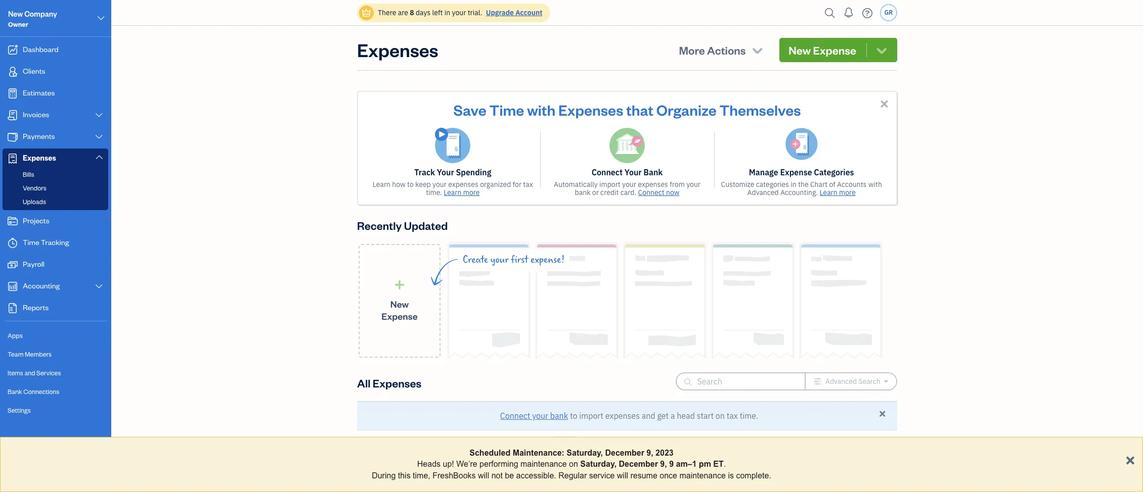 Task type: locate. For each thing, give the bounding box(es) containing it.
learn more down track your spending
[[444, 188, 480, 197]]

on inside scheduled maintenance: saturday, december 9, 2023 heads up! we're performing maintenance on saturday, december 9, 9 am–1 pm et . during this time, freshbooks will not be accessible. regular service will resume once maintenance is complete.
[[569, 461, 578, 469]]

1 horizontal spatial 9,
[[661, 461, 667, 469]]

with inside customize categories in the chart of accounts with advanced accounting.
[[869, 180, 883, 189]]

up!
[[443, 461, 454, 469]]

0 horizontal spatial more
[[463, 188, 480, 197]]

your for track
[[437, 168, 454, 178]]

to inside learn how to keep your expenses organized for tax time.
[[407, 180, 414, 189]]

on right 'start'
[[716, 411, 725, 422]]

0 horizontal spatial :
[[1035, 478, 1037, 487]]

more actions
[[679, 43, 746, 57]]

1 horizontal spatial bank
[[575, 188, 591, 197]]

1 vertical spatial maintenance
[[680, 472, 726, 481]]

2 vertical spatial connect
[[500, 411, 531, 422]]

in left the
[[791, 180, 797, 189]]

chevron large down image inside accounting link
[[94, 283, 104, 291]]

bank left or
[[575, 188, 591, 197]]

am–1
[[676, 461, 697, 469]]

expense for 'manage expense categories' image
[[781, 168, 813, 178]]

connect for connect your bank
[[592, 168, 623, 178]]

your
[[437, 168, 454, 178], [625, 168, 642, 178]]

in inside customize categories in the chart of accounts with advanced accounting.
[[791, 180, 797, 189]]

new up owner
[[8, 9, 23, 19]]

0 horizontal spatial your
[[437, 168, 454, 178]]

get
[[658, 411, 669, 422]]

0 horizontal spatial in
[[445, 8, 451, 17]]

0 vertical spatial expense
[[814, 43, 857, 57]]

tax
[[524, 180, 533, 189], [727, 411, 738, 422]]

chevron large down image up bills link
[[94, 153, 104, 161]]

1 vertical spatial time
[[23, 238, 39, 247]]

head
[[677, 411, 695, 422]]

new down plus image
[[391, 298, 409, 310]]

owner
[[8, 20, 28, 28]]

learn how to keep your expenses organized for tax time.
[[373, 180, 533, 197]]

chevron large down image down the invoices link
[[94, 133, 104, 141]]

expense up the
[[781, 168, 813, 178]]

1 vertical spatial bank
[[8, 388, 22, 396]]

learn more down categories
[[820, 188, 856, 197]]

0 horizontal spatial expense
[[382, 311, 418, 322]]

connect for connect now
[[639, 188, 665, 197]]

expense down search icon
[[814, 43, 857, 57]]

import
[[600, 180, 621, 189], [580, 411, 604, 422]]

expenses inside automatically import your expenses from your bank or credit card.
[[638, 180, 669, 189]]

1 horizontal spatial connect
[[592, 168, 623, 178]]

items and services
[[8, 369, 61, 378]]

payroll
[[23, 260, 45, 269]]

expenses
[[357, 38, 439, 62], [559, 100, 624, 119], [23, 153, 56, 163], [373, 376, 422, 390]]

0 horizontal spatial new
[[8, 9, 23, 19]]

: left ss
[[1052, 478, 1054, 487]]

new right chevrondown icon at the top of the page
[[789, 43, 811, 57]]

0 horizontal spatial learn more
[[444, 188, 480, 197]]

chevron large down image inside 'payments' link
[[94, 133, 104, 141]]

1 horizontal spatial time.
[[740, 411, 759, 422]]

0 horizontal spatial to
[[407, 180, 414, 189]]

0 horizontal spatial new expense
[[382, 298, 418, 322]]

0 vertical spatial new expense
[[789, 43, 857, 57]]

9,
[[647, 449, 654, 458], [661, 461, 667, 469]]

tax inside learn how to keep your expenses organized for tax time.
[[524, 180, 533, 189]]

maintenance
[[521, 461, 567, 469], [680, 472, 726, 481]]

learn down track your spending
[[444, 188, 462, 197]]

bank up connect now
[[644, 168, 663, 178]]

new
[[8, 9, 23, 19], [789, 43, 811, 57], [391, 298, 409, 310]]

in right left
[[445, 8, 451, 17]]

1 horizontal spatial and
[[642, 411, 656, 422]]

saturday, up "regular" at the bottom of page
[[567, 449, 603, 458]]

scheduled
[[470, 449, 511, 458]]

:
[[1035, 478, 1037, 487], [1052, 478, 1054, 487]]

chevron large down image for invoices
[[94, 111, 104, 119]]

there
[[378, 8, 397, 17]]

items and services link
[[3, 365, 108, 383]]

your up automatically import your expenses from your bank or credit card.
[[625, 168, 642, 178]]

2 your from the left
[[625, 168, 642, 178]]

recently updated
[[357, 219, 448, 233]]

0 vertical spatial chevron large down image
[[96, 12, 106, 24]]

your right keep
[[433, 180, 447, 189]]

0 vertical spatial maintenance
[[521, 461, 567, 469]]

bills link
[[5, 169, 106, 181]]

and right items
[[25, 369, 35, 378]]

time. down search text field
[[740, 411, 759, 422]]

services
[[36, 369, 61, 378]]

december
[[606, 449, 645, 458], [619, 461, 658, 469]]

expenses up bills
[[23, 153, 56, 163]]

team members link
[[3, 346, 108, 364]]

notifications image
[[841, 3, 857, 23]]

1 horizontal spatial to
[[570, 411, 578, 422]]

dashboard
[[23, 45, 59, 54]]

manage expense categories
[[749, 168, 855, 178]]

1 learn more from the left
[[444, 188, 480, 197]]

on for start
[[716, 411, 725, 422]]

new expense
[[789, 43, 857, 57], [382, 298, 418, 322]]

1 horizontal spatial your
[[625, 168, 642, 178]]

9, left 2023
[[647, 449, 654, 458]]

1 vertical spatial on
[[569, 461, 578, 469]]

2 more from the left
[[840, 188, 856, 197]]

1 your from the left
[[437, 168, 454, 178]]

plus image
[[394, 280, 406, 290]]

1 horizontal spatial bank
[[644, 168, 663, 178]]

1 vertical spatial time.
[[740, 411, 759, 422]]

× dialog
[[0, 438, 1144, 493]]

expenses left get
[[606, 411, 640, 422]]

0 vertical spatial 9,
[[647, 449, 654, 458]]

how
[[392, 180, 406, 189]]

1 vertical spatial 9,
[[661, 461, 667, 469]]

expand timer details image
[[981, 438, 990, 450]]

freshbooks image
[[48, 477, 64, 489]]

track your spending image
[[435, 128, 471, 163]]

learn for manage expense categories
[[820, 188, 838, 197]]

0 horizontal spatial learn
[[373, 180, 391, 189]]

resume
[[631, 472, 658, 481]]

maintenance down pm
[[680, 472, 726, 481]]

tax right for
[[524, 180, 533, 189]]

1 vertical spatial in
[[791, 180, 797, 189]]

apps
[[8, 332, 23, 340]]

uploads link
[[5, 196, 106, 208]]

dashboard link
[[3, 40, 108, 61]]

2 horizontal spatial expense
[[814, 43, 857, 57]]

expenses right all
[[373, 376, 422, 390]]

0 horizontal spatial tax
[[524, 180, 533, 189]]

.
[[724, 461, 726, 469]]

1 horizontal spatial new expense
[[789, 43, 857, 57]]

organize
[[657, 100, 717, 119]]

expense!
[[531, 255, 565, 266]]

9, left 9
[[661, 461, 667, 469]]

time inside main element
[[23, 238, 39, 247]]

0 horizontal spatial time.
[[426, 188, 442, 197]]

expenses inside learn how to keep your expenses organized for tax time.
[[449, 180, 479, 189]]

settings
[[8, 407, 31, 415]]

timer image
[[7, 238, 19, 249]]

your up learn how to keep your expenses organized for tax time.
[[437, 168, 454, 178]]

bank inside main element
[[8, 388, 22, 396]]

0 horizontal spatial 9,
[[647, 449, 654, 458]]

on
[[716, 411, 725, 422], [569, 461, 578, 469]]

0 horizontal spatial time
[[23, 238, 39, 247]]

: right hh in the bottom of the page
[[1035, 478, 1037, 487]]

1 horizontal spatial :
[[1052, 478, 1054, 487]]

freshbooks
[[433, 472, 476, 481]]

new inside button
[[789, 43, 811, 57]]

learn left how
[[373, 180, 391, 189]]

1 horizontal spatial new
[[391, 298, 409, 310]]

connect up credit on the right top of the page
[[592, 168, 623, 178]]

payments
[[23, 132, 55, 141]]

0 vertical spatial tax
[[524, 180, 533, 189]]

maintenance down maintenance:
[[521, 461, 567, 469]]

0 vertical spatial bank
[[575, 188, 591, 197]]

0 horizontal spatial with
[[527, 100, 556, 119]]

1 horizontal spatial tax
[[727, 411, 738, 422]]

new expense button
[[780, 38, 898, 62]]

categories
[[756, 180, 790, 189]]

learn more for spending
[[444, 188, 480, 197]]

organized
[[480, 180, 511, 189]]

0 vertical spatial chevron large down image
[[94, 133, 104, 141]]

more right the of
[[840, 188, 856, 197]]

0 vertical spatial on
[[716, 411, 725, 422]]

expense down plus image
[[382, 311, 418, 322]]

will right the service
[[617, 472, 629, 481]]

1 vertical spatial tax
[[727, 411, 738, 422]]

dashboard image
[[7, 45, 19, 55]]

internal
[[1030, 439, 1057, 448]]

1 horizontal spatial learn
[[444, 188, 462, 197]]

1 vertical spatial new
[[789, 43, 811, 57]]

to right connect your bank button
[[570, 411, 578, 422]]

team members
[[8, 351, 52, 359]]

new expense inside button
[[789, 43, 857, 57]]

0 horizontal spatial on
[[569, 461, 578, 469]]

1 chevron large down image from the top
[[94, 133, 104, 141]]

your right from on the top of page
[[687, 180, 701, 189]]

on up "regular" at the bottom of page
[[569, 461, 578, 469]]

payment image
[[7, 132, 19, 142]]

import inside automatically import your expenses from your bank or credit card.
[[600, 180, 621, 189]]

expense for plus image
[[382, 311, 418, 322]]

× button
[[1126, 450, 1136, 469]]

0 vertical spatial to
[[407, 180, 414, 189]]

bank
[[575, 188, 591, 197], [551, 411, 568, 422]]

2 vertical spatial chevron large down image
[[94, 283, 104, 291]]

expenses left that
[[559, 100, 624, 119]]

0 vertical spatial and
[[25, 369, 35, 378]]

learn inside learn how to keep your expenses organized for tax time.
[[373, 180, 391, 189]]

1 vertical spatial with
[[869, 180, 883, 189]]

1 horizontal spatial expense
[[781, 168, 813, 178]]

company
[[24, 9, 57, 19]]

payroll link
[[3, 255, 108, 276]]

left
[[433, 8, 443, 17]]

items
[[8, 369, 23, 378]]

new expense down search icon
[[789, 43, 857, 57]]

more
[[463, 188, 480, 197], [840, 188, 856, 197]]

to right how
[[407, 180, 414, 189]]

0 vertical spatial import
[[600, 180, 621, 189]]

will left not
[[478, 472, 490, 481]]

1 more from the left
[[463, 188, 480, 197]]

projects link
[[3, 212, 108, 232]]

during
[[372, 472, 396, 481]]

0 horizontal spatial maintenance
[[521, 461, 567, 469]]

your
[[452, 8, 466, 17], [433, 180, 447, 189], [623, 180, 637, 189], [687, 180, 701, 189], [491, 255, 509, 266], [533, 411, 549, 422]]

1 horizontal spatial on
[[716, 411, 725, 422]]

your for connect
[[625, 168, 642, 178]]

0 vertical spatial time.
[[426, 188, 442, 197]]

main element
[[0, 0, 137, 493]]

1 vertical spatial bank
[[551, 411, 568, 422]]

connect your bank image
[[610, 128, 645, 163]]

2 learn more from the left
[[820, 188, 856, 197]]

0 horizontal spatial and
[[25, 369, 35, 378]]

and
[[25, 369, 35, 378], [642, 411, 656, 422]]

save
[[454, 100, 487, 119]]

0 vertical spatial new
[[8, 9, 23, 19]]

chevron large down image
[[94, 133, 104, 141], [94, 153, 104, 161]]

2 vertical spatial expense
[[382, 311, 418, 322]]

more for categories
[[840, 188, 856, 197]]

chevron large down image
[[96, 12, 106, 24], [94, 111, 104, 119], [94, 283, 104, 291]]

learn down categories
[[820, 188, 838, 197]]

time right the timer "image"
[[23, 238, 39, 247]]

more down spending
[[463, 188, 480, 197]]

connect left now
[[639, 188, 665, 197]]

0 horizontal spatial bank
[[8, 388, 22, 396]]

chevron large down image for accounting
[[94, 283, 104, 291]]

0 horizontal spatial bank
[[551, 411, 568, 422]]

save time with expenses that organize themselves
[[454, 100, 802, 119]]

estimates
[[23, 88, 55, 98]]

vendors
[[23, 184, 46, 192]]

and left get
[[642, 411, 656, 422]]

1 vertical spatial chevron large down image
[[94, 111, 104, 119]]

1 vertical spatial new expense
[[382, 298, 418, 322]]

1 vertical spatial connect
[[639, 188, 665, 197]]

1 horizontal spatial in
[[791, 180, 797, 189]]

1 : from the left
[[1035, 478, 1037, 487]]

0 horizontal spatial will
[[478, 472, 490, 481]]

chevron large down image for expenses
[[94, 153, 104, 161]]

bank up maintenance:
[[551, 411, 568, 422]]

1 horizontal spatial more
[[840, 188, 856, 197]]

report image
[[7, 304, 19, 314]]

1 horizontal spatial with
[[869, 180, 883, 189]]

bank down items
[[8, 388, 22, 396]]

tax right 'start'
[[727, 411, 738, 422]]

2 horizontal spatial connect
[[639, 188, 665, 197]]

0 vertical spatial connect
[[592, 168, 623, 178]]

chevrondown image
[[751, 43, 765, 57]]

learn
[[373, 180, 391, 189], [444, 188, 462, 197], [820, 188, 838, 197]]

1 horizontal spatial will
[[617, 472, 629, 481]]

for
[[513, 180, 522, 189]]

1 horizontal spatial maintenance
[[680, 472, 726, 481]]

members
[[25, 351, 52, 359]]

1 vertical spatial saturday,
[[581, 461, 617, 469]]

all expenses
[[357, 376, 422, 390]]

connect up maintenance:
[[500, 411, 531, 422]]

time. down track on the top of the page
[[426, 188, 442, 197]]

2 chevron large down image from the top
[[94, 153, 104, 161]]

0 horizontal spatial connect
[[500, 411, 531, 422]]

saturday, up the service
[[581, 461, 617, 469]]

0 vertical spatial in
[[445, 8, 451, 17]]

2 horizontal spatial new
[[789, 43, 811, 57]]

expenses down spending
[[449, 180, 479, 189]]

expenses left from on the top of page
[[638, 180, 669, 189]]

2 vertical spatial new
[[391, 298, 409, 310]]

0 vertical spatial with
[[527, 100, 556, 119]]

project image
[[7, 217, 19, 227]]

1 horizontal spatial learn more
[[820, 188, 856, 197]]

a
[[671, 411, 675, 422]]

1 vertical spatial expense
[[781, 168, 813, 178]]

your left "trial."
[[452, 8, 466, 17]]

new expense down plus image
[[382, 298, 418, 322]]

chevron large down image for payments
[[94, 133, 104, 141]]

close image
[[878, 410, 888, 419]]

account
[[516, 8, 543, 17]]

2 horizontal spatial learn
[[820, 188, 838, 197]]

expense inside button
[[814, 43, 857, 57]]

1 vertical spatial chevron large down image
[[94, 153, 104, 161]]

regular
[[559, 472, 587, 481]]

from
[[670, 180, 685, 189]]

chart image
[[7, 282, 19, 292]]

1 horizontal spatial time
[[490, 100, 524, 119]]

time right save
[[490, 100, 524, 119]]



Task type: vqa. For each thing, say whether or not it's contained in the screenshot.
categories
yes



Task type: describe. For each thing, give the bounding box(es) containing it.
gr
[[885, 9, 893, 16]]

automatically import your expenses from your bank or credit card.
[[554, 180, 701, 197]]

go to help image
[[860, 5, 876, 20]]

1 vertical spatial and
[[642, 411, 656, 422]]

connect your bank button
[[500, 410, 568, 423]]

0 vertical spatial bank
[[644, 168, 663, 178]]

×
[[1126, 450, 1136, 469]]

client image
[[7, 67, 19, 77]]

expenses down are
[[357, 38, 439, 62]]

be
[[505, 472, 514, 481]]

track
[[415, 168, 435, 178]]

upgrade
[[486, 8, 514, 17]]

8
[[410, 8, 414, 17]]

your inside learn how to keep your expenses organized for tax time.
[[433, 180, 447, 189]]

bank connections
[[8, 388, 59, 396]]

0 vertical spatial saturday,
[[567, 449, 603, 458]]

uploads
[[23, 198, 46, 206]]

time tracking
[[23, 238, 69, 247]]

connect now
[[639, 188, 680, 197]]

chart
[[811, 180, 828, 189]]

gr button
[[881, 4, 898, 21]]

your up maintenance:
[[533, 411, 549, 422]]

first
[[511, 255, 529, 266]]

of
[[830, 180, 836, 189]]

reports
[[23, 303, 49, 313]]

accessible.
[[517, 472, 557, 481]]

your down "connect your bank"
[[623, 180, 637, 189]]

search image
[[822, 5, 839, 20]]

learn for track your spending
[[444, 188, 462, 197]]

close image
[[879, 98, 891, 110]]

there are 8 days left in your trial. upgrade account
[[378, 8, 543, 17]]

apps link
[[3, 327, 108, 345]]

learn more for categories
[[820, 188, 856, 197]]

connect your bank
[[592, 168, 663, 178]]

more
[[679, 43, 705, 57]]

are
[[398, 8, 408, 17]]

time. inside learn how to keep your expenses organized for tax time.
[[426, 188, 442, 197]]

keep
[[416, 180, 431, 189]]

chevrondown image
[[875, 43, 889, 57]]

now
[[667, 188, 680, 197]]

invoice image
[[7, 110, 19, 120]]

this
[[398, 472, 411, 481]]

on for maintenance
[[569, 461, 578, 469]]

expense image
[[7, 154, 19, 164]]

clients
[[23, 66, 45, 76]]

or
[[593, 188, 599, 197]]

upgrade account link
[[484, 8, 543, 17]]

2 will from the left
[[617, 472, 629, 481]]

hh
[[1023, 478, 1033, 487]]

bank connections link
[[3, 384, 108, 401]]

new company owner
[[8, 9, 57, 28]]

reports link
[[3, 299, 108, 319]]

0 vertical spatial december
[[606, 449, 645, 458]]

credit
[[601, 188, 619, 197]]

Search text field
[[698, 374, 789, 390]]

pm
[[699, 461, 712, 469]]

invoices
[[23, 110, 49, 119]]

1 vertical spatial december
[[619, 461, 658, 469]]

accounting
[[23, 281, 60, 291]]

et
[[714, 461, 724, 469]]

and inside main element
[[25, 369, 35, 378]]

crown image
[[361, 7, 372, 18]]

create your first expense!
[[463, 255, 565, 266]]

not
[[492, 472, 503, 481]]

connections
[[23, 388, 59, 396]]

estimates link
[[3, 84, 108, 104]]

accounting.
[[781, 188, 819, 197]]

start
[[697, 411, 714, 422]]

0 vertical spatial time
[[490, 100, 524, 119]]

updated
[[404, 219, 448, 233]]

expenses for and
[[606, 411, 640, 422]]

bills
[[23, 171, 34, 179]]

service
[[589, 472, 615, 481]]

advanced
[[748, 188, 779, 197]]

money image
[[7, 260, 19, 270]]

all
[[357, 376, 371, 390]]

track your spending
[[415, 168, 492, 178]]

manage
[[749, 168, 779, 178]]

connect your bank to import expenses and get a head start on tax time.
[[500, 411, 759, 422]]

manage expense categories image
[[786, 128, 818, 160]]

open in new window image
[[1094, 438, 1102, 450]]

more for spending
[[463, 188, 480, 197]]

the
[[799, 180, 809, 189]]

trial.
[[468, 8, 483, 17]]

new inside new company owner
[[8, 9, 23, 19]]

ss
[[1055, 478, 1064, 487]]

categories
[[815, 168, 855, 178]]

tracking
[[41, 238, 69, 247]]

bank inside automatically import your expenses from your bank or credit card.
[[575, 188, 591, 197]]

new expense button
[[780, 38, 898, 62]]

9
[[670, 461, 674, 469]]

expenses inside main element
[[23, 153, 56, 163]]

days
[[416, 8, 431, 17]]

2 : from the left
[[1052, 478, 1054, 487]]

vendors link
[[5, 182, 106, 194]]

1 will from the left
[[478, 472, 490, 481]]

1 vertical spatial to
[[570, 411, 578, 422]]

accounting link
[[3, 277, 108, 298]]

1 vertical spatial import
[[580, 411, 604, 422]]

new expense link
[[359, 244, 441, 358]]

spending
[[456, 168, 492, 178]]

your left first
[[491, 255, 509, 266]]

that
[[627, 100, 654, 119]]

expenses for organized
[[449, 180, 479, 189]]

payments link
[[3, 127, 108, 148]]

more actions button
[[670, 38, 774, 62]]

invoices link
[[3, 105, 108, 126]]

recently
[[357, 219, 402, 233]]

team
[[8, 351, 24, 359]]

time,
[[413, 472, 431, 481]]

actions
[[708, 43, 746, 57]]

estimate image
[[7, 89, 19, 99]]

time tracking link
[[3, 233, 108, 254]]



